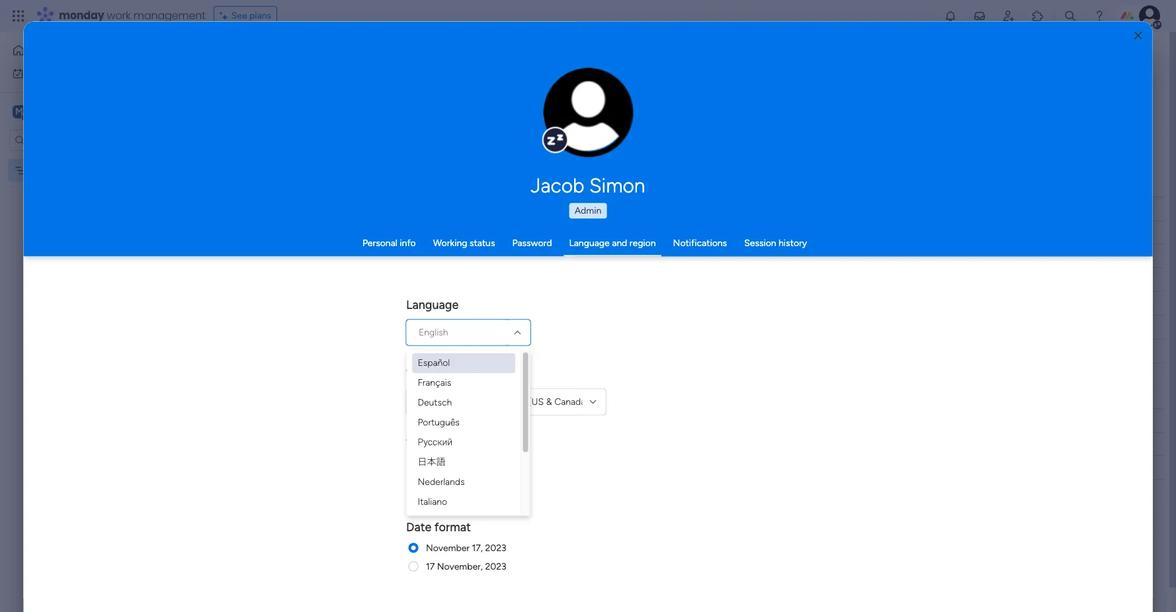 Task type: locate. For each thing, give the bounding box(es) containing it.
0 horizontal spatial language
[[406, 297, 459, 312]]

1 horizontal spatial working
[[545, 250, 579, 261]]

2023 for 17 november, 2023
[[485, 561, 507, 572]]

notifications image
[[944, 9, 958, 23]]

français
[[418, 377, 451, 388]]

monday work management
[[59, 8, 206, 23]]

hours for 12 hours
[[438, 459, 465, 471]]

and
[[441, 73, 456, 85], [612, 237, 628, 248]]

working on it
[[545, 250, 600, 261]]

1 vertical spatial time
[[406, 436, 433, 451]]

change profile picture
[[561, 119, 617, 141]]

info
[[400, 237, 416, 248]]

2023
[[485, 542, 507, 553], [485, 561, 507, 572]]

and left region
[[612, 237, 628, 248]]

1 vertical spatial status field
[[556, 413, 589, 428]]

2 status from the top
[[559, 415, 586, 426]]

see left plans
[[231, 10, 247, 21]]

see
[[231, 10, 247, 21], [604, 73, 619, 84]]

1 vertical spatial see
[[604, 73, 619, 84]]

1 vertical spatial hours
[[440, 479, 467, 491]]

0 horizontal spatial working
[[433, 237, 468, 248]]

0 horizontal spatial of
[[276, 73, 285, 85]]

1 vertical spatial and
[[612, 237, 628, 248]]

1 status from the top
[[559, 203, 586, 214]]

november
[[426, 542, 470, 553]]

0 vertical spatial see
[[231, 10, 247, 21]]

assign
[[321, 73, 349, 85]]

see inside 'button'
[[231, 10, 247, 21]]

1 status field from the top
[[556, 202, 589, 216]]

status field up not started
[[556, 202, 589, 216]]

working left status
[[433, 237, 468, 248]]

and left keep
[[441, 73, 456, 85]]

november 17, 2023
[[426, 542, 507, 553]]

time left (us
[[506, 396, 526, 407]]

1 vertical spatial status
[[559, 415, 586, 426]]

monday
[[59, 8, 104, 23]]

status for column information icon's 'status' field
[[559, 203, 586, 214]]

status
[[559, 203, 586, 214], [559, 415, 586, 426]]

2023 down november 17, 2023
[[485, 561, 507, 572]]

list box
[[0, 156, 169, 360]]

2023 right 17,
[[485, 542, 507, 553]]

deutsch
[[418, 396, 452, 408]]

date format
[[406, 520, 471, 534]]

0 vertical spatial language
[[569, 237, 610, 248]]

project
[[563, 73, 593, 85]]

17
[[670, 251, 678, 261], [426, 561, 435, 572]]

hide button
[[533, 128, 582, 149]]

set
[[386, 73, 399, 85]]

of
[[276, 73, 285, 85], [504, 73, 512, 85]]

status for 'status' field associated with column information image
[[559, 415, 586, 426]]

of right type
[[276, 73, 285, 85]]

change profile picture button
[[544, 68, 634, 158]]

on
[[581, 250, 592, 261]]

17,
[[472, 542, 483, 553]]

1 of from the left
[[276, 73, 285, 85]]

simon
[[590, 173, 646, 197]]

status field down the canada)
[[556, 413, 589, 428]]

hide
[[554, 133, 574, 144]]

language up on
[[569, 237, 610, 248]]

12
[[426, 459, 436, 471]]

more
[[622, 73, 643, 84]]

17 right nov
[[670, 251, 678, 261]]

0 vertical spatial 17
[[670, 251, 678, 261]]

personal info
[[363, 237, 416, 248]]

hours right the '24'
[[440, 479, 467, 491]]

2 of from the left
[[504, 73, 512, 85]]

language and region
[[569, 237, 656, 248]]

17 down november on the left bottom of page
[[426, 561, 435, 572]]

1 horizontal spatial 17
[[670, 251, 678, 261]]

1 horizontal spatial language
[[569, 237, 610, 248]]

1 vertical spatial 17
[[426, 561, 435, 572]]

see left more
[[604, 73, 619, 84]]

1 vertical spatial format
[[435, 520, 471, 534]]

working status link
[[433, 237, 495, 248]]

1 vertical spatial language
[[406, 297, 459, 312]]

hours up nederlands
[[438, 459, 465, 471]]

project.
[[287, 73, 319, 85]]

language up english at the bottom left of the page
[[406, 297, 459, 312]]

it
[[594, 250, 600, 261]]

working for working on it
[[545, 250, 579, 261]]

Status field
[[556, 202, 589, 216], [556, 413, 589, 428]]

status up not started
[[559, 203, 586, 214]]

work
[[107, 8, 131, 23]]

0 vertical spatial 2023
[[485, 542, 507, 553]]

workspace image
[[13, 104, 26, 119]]

nov
[[652, 251, 668, 261]]

1 vertical spatial working
[[545, 250, 579, 261]]

of right track
[[504, 73, 512, 85]]

0 vertical spatial status field
[[556, 202, 589, 216]]

manage
[[203, 73, 235, 85]]

0 vertical spatial status
[[559, 203, 586, 214]]

keep
[[458, 73, 478, 85]]

english
[[419, 326, 448, 338]]

status field for column information image
[[556, 413, 589, 428]]

not
[[547, 227, 564, 238]]

working down not
[[545, 250, 579, 261]]

0 vertical spatial format
[[436, 436, 472, 451]]

working for working status
[[433, 237, 468, 248]]

select product image
[[12, 9, 25, 23]]

1 horizontal spatial of
[[504, 73, 512, 85]]

time up 日本語
[[406, 436, 433, 451]]

1 vertical spatial 2023
[[485, 561, 507, 572]]

italiano
[[418, 496, 447, 507]]

0 vertical spatial and
[[441, 73, 456, 85]]

русский
[[418, 436, 452, 447]]

help image
[[1093, 9, 1107, 23]]

see more link
[[602, 72, 644, 85]]

0 vertical spatial hours
[[438, 459, 465, 471]]

status down the canada)
[[559, 415, 586, 426]]

0 horizontal spatial see
[[231, 10, 247, 21]]

personal info link
[[363, 237, 416, 248]]

region
[[630, 237, 656, 248]]

option
[[0, 158, 169, 161]]

session history link
[[745, 237, 807, 248]]

format up 12 hours
[[436, 436, 472, 451]]

0 vertical spatial working
[[433, 237, 468, 248]]

format up november on the left bottom of page
[[435, 520, 471, 534]]

2 status field from the top
[[556, 413, 589, 428]]

stands.
[[596, 73, 625, 85]]

08:00)
[[446, 396, 475, 407]]

2 2023 from the top
[[485, 561, 507, 572]]

(us
[[529, 396, 544, 407]]

hours
[[438, 459, 465, 471], [440, 479, 467, 491]]

working
[[433, 237, 468, 248], [545, 250, 579, 261]]

notifications
[[673, 237, 727, 248]]

timezone
[[406, 367, 459, 381]]

1 horizontal spatial see
[[604, 73, 619, 84]]

time
[[506, 396, 526, 407], [406, 436, 433, 451]]

0 vertical spatial time
[[506, 396, 526, 407]]

admin
[[575, 204, 602, 216]]

history
[[779, 237, 807, 248]]

1 2023 from the top
[[485, 542, 507, 553]]

1 horizontal spatial time
[[506, 396, 526, 407]]

0 horizontal spatial time
[[406, 436, 433, 451]]

language and region link
[[569, 237, 656, 248]]

time format
[[406, 436, 472, 451]]

format for time format
[[436, 436, 472, 451]]

2023 for november 17, 2023
[[485, 542, 507, 553]]

日本語
[[418, 456, 445, 467]]

november,
[[437, 561, 483, 572]]



Task type: describe. For each thing, give the bounding box(es) containing it.
password link
[[513, 237, 552, 248]]

track
[[480, 73, 501, 85]]

where
[[515, 73, 540, 85]]

24 hours
[[426, 479, 467, 491]]

column information image
[[599, 204, 610, 214]]

jacob simon button
[[406, 173, 770, 197]]

session
[[745, 237, 777, 248]]

management
[[133, 8, 206, 23]]

project
[[250, 251, 280, 262]]

m button
[[9, 100, 132, 123]]

see plans
[[231, 10, 271, 21]]

close image
[[1135, 31, 1143, 41]]

my work image
[[12, 67, 24, 79]]

profile
[[592, 119, 617, 129]]

jacob
[[531, 173, 585, 197]]

&
[[546, 396, 552, 407]]

not started
[[547, 227, 597, 238]]

date
[[406, 520, 432, 534]]

apps image
[[1032, 9, 1045, 23]]

12 hours
[[426, 459, 465, 471]]

password
[[513, 237, 552, 248]]

nov 17
[[652, 251, 678, 261]]

hours for 24 hours
[[440, 479, 467, 491]]

timelines
[[401, 73, 438, 85]]

24 hours button
[[426, 478, 493, 493]]

plans
[[250, 10, 271, 21]]

(gmt-08:00) pacific time (us & canada)
[[419, 396, 589, 407]]

personal
[[363, 237, 398, 248]]

m
[[15, 106, 23, 117]]

español
[[418, 357, 450, 368]]

session history
[[745, 237, 807, 248]]

see more
[[604, 73, 643, 84]]

any
[[238, 73, 252, 85]]

type
[[255, 73, 274, 85]]

nederlands
[[418, 476, 465, 487]]

pacific
[[477, 396, 504, 407]]

inbox image
[[973, 9, 987, 23]]

see plans button
[[214, 6, 277, 26]]

1 horizontal spatial and
[[612, 237, 628, 248]]

home image
[[12, 44, 25, 57]]

notifications link
[[673, 237, 727, 248]]

1
[[282, 251, 286, 262]]

jacob simon
[[531, 173, 646, 197]]

manage any type of project. assign owners, set timelines and keep track of where your project stands.
[[203, 73, 625, 85]]

(gmt-
[[419, 396, 446, 407]]

português
[[418, 416, 460, 428]]

picture
[[575, 131, 602, 141]]

status field for column information icon
[[556, 202, 589, 216]]

search everything image
[[1064, 9, 1077, 23]]

format for date format
[[435, 520, 471, 534]]

12 hours button
[[426, 458, 511, 473]]

column information image
[[599, 415, 610, 426]]

0 horizontal spatial and
[[441, 73, 456, 85]]

language for language and region
[[569, 237, 610, 248]]

your
[[543, 73, 561, 85]]

status
[[470, 237, 495, 248]]

0 horizontal spatial 17
[[426, 561, 435, 572]]

working status
[[433, 237, 495, 248]]

owners,
[[351, 73, 383, 85]]

project 1
[[250, 251, 286, 262]]

see for see more
[[604, 73, 619, 84]]

17 november, 2023
[[426, 561, 507, 572]]

canada)
[[555, 396, 589, 407]]

started
[[566, 227, 597, 238]]

change
[[561, 119, 590, 129]]

24
[[426, 479, 438, 491]]

see for see plans
[[231, 10, 247, 21]]

invite members image
[[1003, 9, 1016, 23]]

language for language
[[406, 297, 459, 312]]

jacob simon image
[[1140, 5, 1161, 26]]



Task type: vqa. For each thing, say whether or not it's contained in the screenshot.
keep
yes



